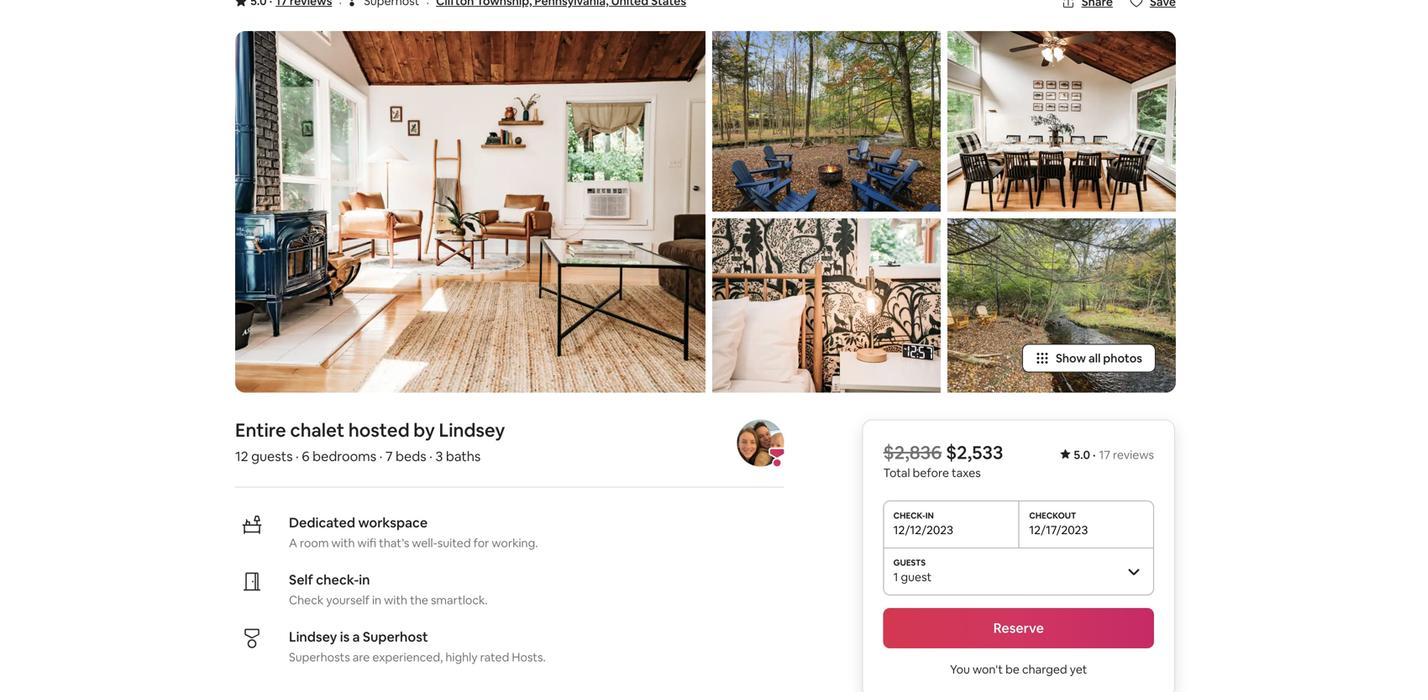 Task type: vqa. For each thing, say whether or not it's contained in the screenshot.


Task type: locate. For each thing, give the bounding box(es) containing it.
well-
[[412, 535, 437, 551]]

you
[[950, 662, 970, 677]]

12
[[235, 448, 248, 465]]

$2,836 $2,533 total before taxes
[[883, 441, 1003, 480]]

experienced,
[[372, 650, 443, 665]]

bedrooms
[[313, 448, 376, 465]]

0 horizontal spatial in
[[359, 571, 370, 588]]

1 vertical spatial with
[[384, 593, 407, 608]]

with inside "dedicated workspace a room with wifi that's well-suited for working."
[[331, 535, 355, 551]]

that's
[[379, 535, 409, 551]]

self
[[289, 571, 313, 588]]

·
[[1093, 447, 1096, 462], [296, 448, 299, 465], [379, 448, 382, 465], [429, 448, 433, 465]]

hosted
[[348, 418, 410, 442]]

charged
[[1022, 662, 1067, 677]]

are
[[353, 650, 370, 665]]

you won't be charged yet
[[950, 662, 1087, 677]]

reserve button
[[883, 608, 1154, 648]]

beds
[[396, 448, 426, 465]]

· left 3
[[429, 448, 433, 465]]

yourself
[[326, 593, 370, 608]]

0 horizontal spatial with
[[331, 535, 355, 551]]

rated
[[480, 650, 509, 665]]

$2,836
[[883, 441, 942, 464]]

1 · from the left
[[1093, 447, 1096, 462]]

· left 17
[[1093, 447, 1096, 462]]

workspace
[[358, 514, 428, 531]]

by lindsey
[[414, 418, 505, 442]]

lindsey is a superhost superhosts are experienced, highly rated hosts.
[[289, 628, 546, 665]]

chalet
[[290, 418, 345, 442]]

working.
[[492, 535, 538, 551]]

in up yourself
[[359, 571, 370, 588]]

total
[[883, 465, 910, 480]]

this designer woodland-themed wallpaper brings the master bedroom the cozy - yet stylish - feeling of being immersed in nature. no detail is too small! image
[[712, 219, 941, 393]]

riverside serenity: relax in adirondack chairs by the water's edge image
[[948, 219, 1176, 393]]

with left wifi
[[331, 535, 355, 551]]

lindsey
[[289, 628, 337, 645]]

0 vertical spatial in
[[359, 571, 370, 588]]

with left the
[[384, 593, 407, 608]]

6
[[302, 448, 310, 465]]

in
[[359, 571, 370, 588], [372, 593, 381, 608]]

· left 6
[[296, 448, 299, 465]]

· left "7" in the left of the page
[[379, 448, 382, 465]]

5.0 · 17 reviews
[[1074, 447, 1154, 462]]

12/17/2023
[[1029, 522, 1088, 538]]

photos
[[1103, 351, 1142, 366]]

show all photos button
[[1022, 344, 1156, 372]]

all
[[1089, 351, 1101, 366]]

1 horizontal spatial in
[[372, 593, 381, 608]]

0 vertical spatial with
[[331, 535, 355, 551]]

smartlock.
[[431, 593, 488, 608]]

be
[[1006, 662, 1020, 677]]

7
[[385, 448, 393, 465]]

reviews
[[1113, 447, 1154, 462]]

1 vertical spatial in
[[372, 593, 381, 608]]

superhosts
[[289, 650, 350, 665]]

with
[[331, 535, 355, 551], [384, 593, 407, 608]]

self check-in check yourself in with the smartlock.
[[289, 571, 488, 608]]

our favorite spot in the house? the coffee nook. catch us here wrapped in a blanket reading a book or staring out the floor-to-ceiling windows overlooking the forest clutching a cup of tea. image
[[235, 31, 706, 393]]

in right yourself
[[372, 593, 381, 608]]

dedicated
[[289, 514, 355, 531]]

1 horizontal spatial with
[[384, 593, 407, 608]]

lindsey is a superhost. learn more about lindsey. image
[[737, 420, 784, 467], [737, 420, 784, 467]]

entire chalet hosted by lindsey 12 guests · 6 bedrooms · 7 beds · 3 baths
[[235, 418, 505, 465]]

for
[[473, 535, 489, 551]]



Task type: describe. For each thing, give the bounding box(es) containing it.
dedicated workspace a room with wifi that's well-suited for working.
[[289, 514, 538, 551]]

3
[[435, 448, 443, 465]]

1 guest button
[[883, 548, 1154, 595]]

17
[[1099, 447, 1110, 462]]

before
[[913, 465, 949, 480]]

1
[[893, 569, 898, 585]]

the
[[410, 593, 428, 608]]

hosts.
[[512, 650, 546, 665]]

$2,533
[[946, 441, 1003, 464]]

highly
[[446, 650, 478, 665]]

suited
[[437, 535, 471, 551]]

taxes
[[952, 465, 981, 480]]

with inside self check-in check yourself in with the smartlock.
[[384, 593, 407, 608]]

wifi
[[357, 535, 376, 551]]

5.0
[[1074, 447, 1090, 462]]

2 · from the left
[[296, 448, 299, 465]]

is
[[340, 628, 350, 645]]

4 · from the left
[[429, 448, 433, 465]]

guests
[[251, 448, 293, 465]]

entire
[[235, 418, 286, 442]]

3 · from the left
[[379, 448, 382, 465]]

guest
[[901, 569, 932, 585]]

a
[[353, 628, 360, 645]]

room
[[300, 535, 329, 551]]

gather in style: create lasting memories in our beautiful dining room with a table that seats 12, surrounded by the beauty of nature. image
[[948, 31, 1176, 212]]

superhost
[[363, 628, 428, 645]]

a
[[289, 535, 297, 551]]

yet
[[1070, 662, 1087, 677]]

won't
[[973, 662, 1003, 677]]

show
[[1056, 351, 1086, 366]]

show all photos
[[1056, 351, 1142, 366]]

reserve
[[993, 619, 1044, 637]]

1 guest
[[893, 569, 932, 585]]

12/12/2023
[[893, 522, 953, 538]]

what's better than a roaring fire with the river bubbling in the background? image
[[712, 31, 941, 212]]

baths
[[446, 448, 481, 465]]

check-
[[316, 571, 359, 588]]

check
[[289, 593, 324, 608]]



